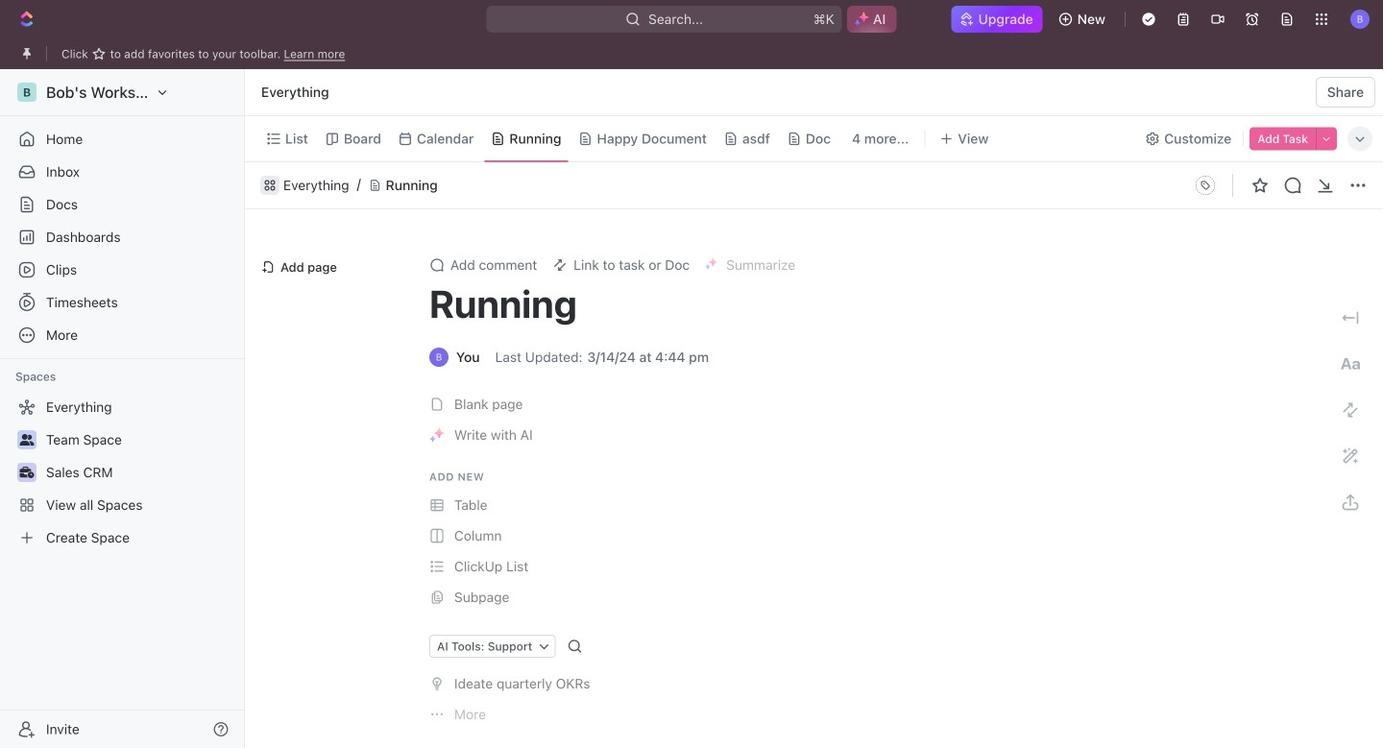 Task type: describe. For each thing, give the bounding box(es) containing it.
user group image
[[20, 434, 34, 446]]

sidebar navigation
[[0, 69, 249, 748]]

dropdown menu image
[[1190, 170, 1221, 201]]

tree inside sidebar navigation
[[8, 392, 236, 553]]



Task type: vqa. For each thing, say whether or not it's contained in the screenshot.
docs link on the top left of the page
no



Task type: locate. For each thing, give the bounding box(es) containing it.
tree
[[8, 392, 236, 553]]

business time image
[[20, 467, 34, 478]]

bob's workspace, , element
[[17, 83, 37, 102]]



